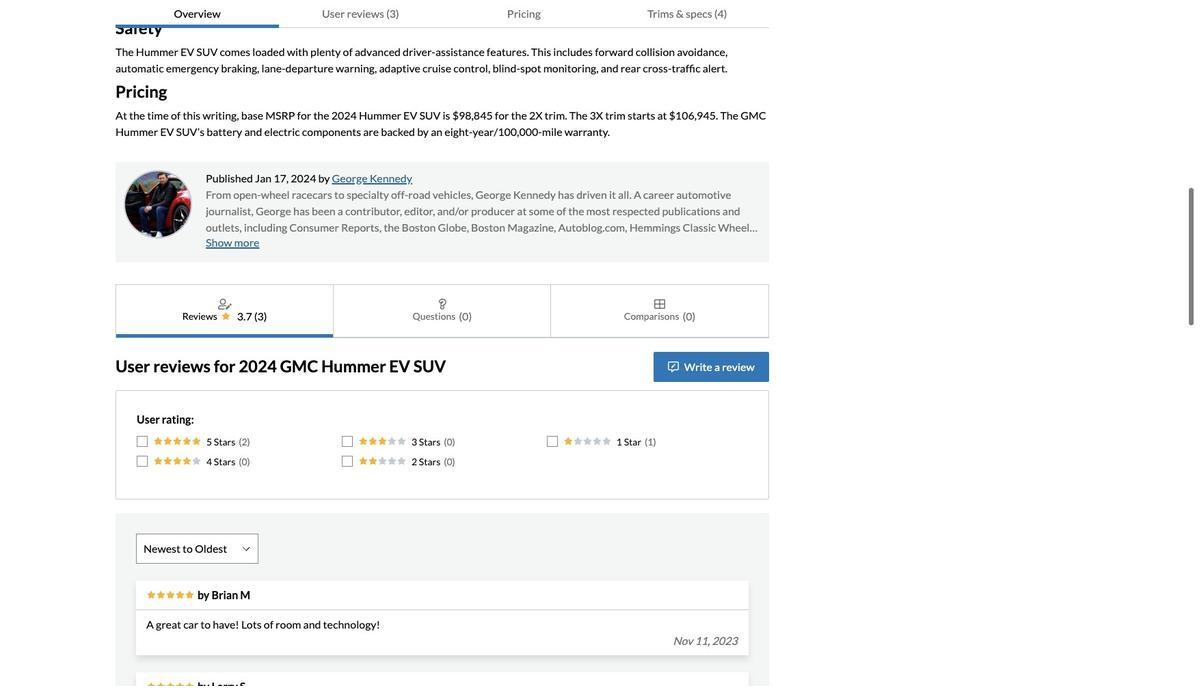 Task type: describe. For each thing, give the bounding box(es) containing it.
lane-
[[262, 61, 286, 74]]

monitoring,
[[544, 61, 599, 74]]

backed
[[381, 125, 415, 138]]

2 vertical spatial suv
[[414, 357, 446, 376]]

components
[[302, 125, 361, 138]]

star
[[624, 436, 642, 448]]

more
[[234, 236, 260, 249]]

racecars
[[292, 188, 332, 201]]

gmc inside at the time of this writing, base msrp for the 2024 hummer ev suv is $98,845 for the 2x trim. the 3x trim starts at $106,945. the gmc hummer ev suv's battery and electric components are backed by an eight-year/100,000-mile warranty.
[[741, 108, 767, 121]]

pricing tab
[[442, 0, 606, 28]]

stars for 5 stars
[[214, 436, 236, 448]]

published jan 17, 2024 by george kennedy
[[206, 171, 412, 184]]

from open-wheel racecars to specialty off-road vehicles, george kennedy has driven it all. a career automotive journalist, george has been a contributor, editor, and/or producer at some of the most respected publications and outlets, including consumer reports, the boston globe, boston magazine, autoblog.com, hemmings classic wheels, boldride.com, the providence journal, and wheelstv.
[[206, 188, 757, 250]]

stars for 4 stars
[[214, 456, 236, 468]]

and right journal,
[[391, 237, 409, 250]]

vehicles,
[[433, 188, 474, 201]]

show
[[206, 236, 232, 249]]

user edit image
[[218, 299, 232, 310]]

write a review
[[685, 360, 755, 373]]

of inside from open-wheel racecars to specialty off-road vehicles, george kennedy has driven it all. a career automotive journalist, george has been a contributor, editor, and/or producer at some of the most respected publications and outlets, including consumer reports, the boston globe, boston magazine, autoblog.com, hemmings classic wheels, boldride.com, the providence journal, and wheelstv.
[[557, 204, 567, 217]]

review
[[722, 360, 755, 373]]

jan
[[255, 171, 272, 184]]

cruise
[[423, 61, 452, 74]]

2 1 from the left
[[648, 436, 654, 448]]

globe,
[[438, 221, 469, 234]]

&
[[676, 7, 684, 20]]

write
[[685, 360, 713, 373]]

0 horizontal spatial for
[[214, 357, 236, 376]]

includes
[[554, 45, 593, 58]]

brian
[[212, 589, 238, 602]]

the up components
[[314, 108, 329, 121]]

user for user rating:
[[137, 413, 160, 426]]

driver-
[[403, 45, 436, 58]]

1 star ( 1 )
[[617, 436, 656, 448]]

is
[[443, 108, 450, 121]]

1 horizontal spatial for
[[297, 108, 311, 121]]

this
[[183, 108, 201, 121]]

braking,
[[221, 61, 260, 74]]

user for user reviews for 2024 gmc hummer ev suv
[[116, 357, 150, 376]]

overview tab
[[116, 0, 279, 28]]

trim.
[[545, 108, 568, 121]]

3 stars ( 0 )
[[412, 436, 455, 448]]

1 boston from the left
[[402, 221, 436, 234]]

of inside at the time of this writing, base msrp for the 2024 hummer ev suv is $98,845 for the 2x trim. the 3x trim starts at $106,945. the gmc hummer ev suv's battery and electric components are backed by an eight-year/100,000-mile warranty.
[[171, 108, 181, 121]]

have!
[[213, 618, 239, 631]]

emergency
[[166, 61, 219, 74]]

(0) for comparisons (0)
[[683, 310, 696, 323]]

0 for 3 stars ( 0 )
[[447, 436, 453, 448]]

specs
[[686, 7, 713, 20]]

specialty
[[347, 188, 389, 201]]

it
[[609, 188, 616, 201]]

(0) for questions (0)
[[459, 310, 472, 323]]

m
[[240, 589, 251, 602]]

most
[[587, 204, 611, 217]]

2 horizontal spatial the
[[721, 108, 739, 121]]

trims & specs (4) tab
[[606, 0, 769, 28]]

3
[[412, 436, 417, 448]]

autoblog.com,
[[559, 221, 628, 234]]

traffic
[[672, 61, 701, 74]]

user rating:
[[137, 413, 194, 426]]

comparisons count element
[[683, 308, 696, 325]]

and/or
[[437, 204, 469, 217]]

tab list containing 3.7
[[116, 284, 769, 338]]

hummer inside the hummer ev suv comes loaded with plenty of advanced driver-assistance features. this includes forward collision avoidance, automatic emergency braking, lane-departure warning, adaptive cruise control, blind-spot monitoring, and rear cross-traffic alert. pricing
[[136, 45, 178, 58]]

1 vertical spatial 2
[[412, 456, 417, 468]]

( for 5 stars
[[239, 436, 242, 448]]

$106,945.
[[669, 108, 718, 121]]

plenty
[[311, 45, 341, 58]]

stars for 2 stars
[[419, 456, 441, 468]]

question image
[[438, 299, 447, 310]]

2x
[[529, 108, 543, 121]]

advanced
[[355, 45, 401, 58]]

) for 5 stars ( 2 )
[[247, 436, 250, 448]]

comparisons (0)
[[624, 310, 696, 323]]

at
[[116, 108, 127, 121]]

of inside a great car to have!  lots of room and technology! nov 11, 2023
[[264, 618, 274, 631]]

$98,845
[[453, 108, 493, 121]]

user reviews (3)
[[322, 7, 399, 20]]

journalist,
[[206, 204, 254, 217]]

road
[[409, 188, 431, 201]]

(4)
[[715, 7, 728, 20]]

2 horizontal spatial george
[[476, 188, 511, 201]]

journal,
[[351, 237, 389, 250]]

editor,
[[404, 204, 435, 217]]

the right the at
[[129, 108, 145, 121]]

2 vertical spatial by
[[198, 589, 210, 602]]

5
[[207, 436, 212, 448]]

user for user reviews (3)
[[322, 7, 345, 20]]

by brian m
[[198, 589, 251, 602]]

an
[[431, 125, 443, 138]]

11,
[[695, 635, 710, 648]]

contributor,
[[345, 204, 402, 217]]

show more button
[[206, 236, 260, 249]]

5 stars ( 2 )
[[207, 436, 250, 448]]

the down including
[[277, 237, 293, 250]]

time
[[147, 108, 169, 121]]

adaptive
[[379, 61, 421, 74]]

) for 3 stars ( 0 )
[[453, 436, 455, 448]]

car
[[183, 618, 199, 631]]

mile
[[542, 125, 563, 138]]

assistance
[[436, 45, 485, 58]]

2024 inside at the time of this writing, base msrp for the 2024 hummer ev suv is $98,845 for the 2x trim. the 3x trim starts at $106,945. the gmc hummer ev suv's battery and electric components are backed by an eight-year/100,000-mile warranty.
[[332, 108, 357, 121]]

show more
[[206, 236, 260, 249]]

0 horizontal spatial kennedy
[[370, 171, 412, 184]]

this
[[531, 45, 552, 58]]

respected
[[613, 204, 660, 217]]

0 horizontal spatial (3)
[[254, 310, 267, 323]]

magazine,
[[508, 221, 556, 234]]

room
[[276, 618, 301, 631]]

outlets,
[[206, 221, 242, 234]]

safety
[[116, 18, 163, 38]]

at the time of this writing, base msrp for the 2024 hummer ev suv is $98,845 for the 2x trim. the 3x trim starts at $106,945. the gmc hummer ev suv's battery and electric components are backed by an eight-year/100,000-mile warranty.
[[116, 108, 767, 138]]

nov
[[673, 635, 693, 648]]

questions
[[413, 311, 456, 322]]

automotive
[[677, 188, 732, 201]]

departure
[[286, 61, 334, 74]]

user reviews (3) tab
[[279, 0, 442, 28]]

with
[[287, 45, 308, 58]]

comment alt edit image
[[668, 362, 679, 373]]

kennedy inside from open-wheel racecars to specialty off-road vehicles, george kennedy has driven it all. a career automotive journalist, george has been a contributor, editor, and/or producer at some of the most respected publications and outlets, including consumer reports, the boston globe, boston magazine, autoblog.com, hemmings classic wheels, boldride.com, the providence journal, and wheelstv.
[[514, 188, 556, 201]]

2 boston from the left
[[471, 221, 506, 234]]



Task type: vqa. For each thing, say whether or not it's contained in the screenshot.
respected
yes



Task type: locate. For each thing, give the bounding box(es) containing it.
the inside the hummer ev suv comes loaded with plenty of advanced driver-assistance features. this includes forward collision avoidance, automatic emergency braking, lane-departure warning, adaptive cruise control, blind-spot monitoring, and rear cross-traffic alert. pricing
[[116, 45, 134, 58]]

and inside a great car to have!  lots of room and technology! nov 11, 2023
[[303, 618, 321, 631]]

) up 2 stars ( 0 )
[[453, 436, 455, 448]]

1 vertical spatial has
[[293, 204, 310, 217]]

2024 for by
[[291, 171, 316, 184]]

th large image
[[655, 299, 666, 310]]

and
[[601, 61, 619, 74], [244, 125, 262, 138], [723, 204, 741, 217], [391, 237, 409, 250], [303, 618, 321, 631]]

a right write
[[715, 360, 720, 373]]

0 vertical spatial at
[[658, 108, 667, 121]]

stars for 3 stars
[[419, 436, 441, 448]]

) for 4 stars ( 0 )
[[247, 456, 250, 468]]

2024 up the racecars
[[291, 171, 316, 184]]

( for 2 stars
[[444, 456, 447, 468]]

by left brian
[[198, 589, 210, 602]]

and down base
[[244, 125, 262, 138]]

1 vertical spatial at
[[517, 204, 527, 217]]

0 horizontal spatial 1
[[617, 436, 622, 448]]

0 vertical spatial suv
[[196, 45, 218, 58]]

2 down 3
[[412, 456, 417, 468]]

0 horizontal spatial pricing
[[116, 81, 167, 101]]

1 horizontal spatial boston
[[471, 221, 506, 234]]

ev inside the hummer ev suv comes loaded with plenty of advanced driver-assistance features. this includes forward collision avoidance, automatic emergency braking, lane-departure warning, adaptive cruise control, blind-spot monitoring, and rear cross-traffic alert. pricing
[[181, 45, 194, 58]]

17,
[[274, 171, 289, 184]]

1 vertical spatial to
[[201, 618, 211, 631]]

1 (0) from the left
[[459, 310, 472, 323]]

2 vertical spatial user
[[137, 413, 160, 426]]

by inside at the time of this writing, base msrp for the 2024 hummer ev suv is $98,845 for the 2x trim. the 3x trim starts at $106,945. the gmc hummer ev suv's battery and electric components are backed by an eight-year/100,000-mile warranty.
[[417, 125, 429, 138]]

to inside from open-wheel racecars to specialty off-road vehicles, george kennedy has driven it all. a career automotive journalist, george has been a contributor, editor, and/or producer at some of the most respected publications and outlets, including consumer reports, the boston globe, boston magazine, autoblog.com, hemmings classic wheels, boldride.com, the providence journal, and wheelstv.
[[334, 188, 345, 201]]

1 vertical spatial a
[[146, 618, 154, 631]]

( for 3 stars
[[444, 436, 447, 448]]

0 horizontal spatial the
[[116, 45, 134, 58]]

of right some
[[557, 204, 567, 217]]

reviews count element
[[254, 308, 267, 325]]

suv's
[[176, 125, 205, 138]]

alert.
[[703, 61, 728, 74]]

0 vertical spatial pricing
[[507, 7, 541, 20]]

0 horizontal spatial 2024
[[239, 357, 277, 376]]

reviews
[[182, 311, 217, 322]]

career
[[644, 188, 675, 201]]

user inside tab
[[322, 7, 345, 20]]

2024 for gmc
[[239, 357, 277, 376]]

1 vertical spatial tab list
[[116, 284, 769, 338]]

of inside the hummer ev suv comes loaded with plenty of advanced driver-assistance features. this includes forward collision avoidance, automatic emergency braking, lane-departure warning, adaptive cruise control, blind-spot monitoring, and rear cross-traffic alert. pricing
[[343, 45, 353, 58]]

suv left is
[[420, 108, 441, 121]]

0 up 2 stars ( 0 )
[[447, 436, 453, 448]]

0 horizontal spatial gmc
[[280, 357, 318, 376]]

has left the 'driven'
[[558, 188, 575, 201]]

1 horizontal spatial a
[[634, 188, 642, 201]]

user left rating:
[[137, 413, 160, 426]]

of left the this
[[171, 108, 181, 121]]

1 horizontal spatial (0)
[[683, 310, 696, 323]]

driven
[[577, 188, 607, 201]]

suv up emergency
[[196, 45, 218, 58]]

and right 'room'
[[303, 618, 321, 631]]

1
[[617, 436, 622, 448], [648, 436, 654, 448]]

1 vertical spatial george
[[476, 188, 511, 201]]

published
[[206, 171, 253, 184]]

2 vertical spatial george
[[256, 204, 291, 217]]

pricing down automatic on the left of page
[[116, 81, 167, 101]]

comes
[[220, 45, 251, 58]]

questions (0)
[[413, 310, 472, 323]]

( up 2 stars ( 0 )
[[444, 436, 447, 448]]

2 horizontal spatial for
[[495, 108, 509, 121]]

george up specialty
[[332, 171, 368, 184]]

3.7 (3)
[[237, 310, 267, 323]]

0
[[447, 436, 453, 448], [242, 456, 247, 468], [447, 456, 453, 468]]

control,
[[454, 61, 491, 74]]

loaded
[[253, 45, 285, 58]]

suv inside the hummer ev suv comes loaded with plenty of advanced driver-assistance features. this includes forward collision avoidance, automatic emergency braking, lane-departure warning, adaptive cruise control, blind-spot monitoring, and rear cross-traffic alert. pricing
[[196, 45, 218, 58]]

0 horizontal spatial has
[[293, 204, 310, 217]]

questions count element
[[459, 308, 472, 325]]

(3)
[[387, 7, 399, 20], [254, 310, 267, 323]]

boston
[[402, 221, 436, 234], [471, 221, 506, 234]]

trims
[[648, 7, 674, 20]]

suv inside at the time of this writing, base msrp for the 2024 hummer ev suv is $98,845 for the 2x trim. the 3x trim starts at $106,945. the gmc hummer ev suv's battery and electric components are backed by an eight-year/100,000-mile warranty.
[[420, 108, 441, 121]]

reviews down reviews at the left top of page
[[153, 357, 211, 376]]

2
[[242, 436, 247, 448], [412, 456, 417, 468]]

boston down producer
[[471, 221, 506, 234]]

0 vertical spatial reviews
[[347, 7, 384, 20]]

1 vertical spatial (3)
[[254, 310, 267, 323]]

from
[[206, 188, 231, 201]]

the
[[116, 45, 134, 58], [570, 108, 588, 121], [721, 108, 739, 121]]

4 stars ( 0 )
[[207, 456, 250, 468]]

0 horizontal spatial by
[[198, 589, 210, 602]]

a inside from open-wheel racecars to specialty off-road vehicles, george kennedy has driven it all. a career automotive journalist, george has been a contributor, editor, and/or producer at some of the most respected publications and outlets, including consumer reports, the boston globe, boston magazine, autoblog.com, hemmings classic wheels, boldride.com, the providence journal, and wheelstv.
[[634, 188, 642, 201]]

reviews for for
[[153, 357, 211, 376]]

stars right 5
[[214, 436, 236, 448]]

suv
[[196, 45, 218, 58], [420, 108, 441, 121], [414, 357, 446, 376]]

avoidance,
[[677, 45, 728, 58]]

1 horizontal spatial pricing
[[507, 7, 541, 20]]

tab list
[[116, 0, 769, 28], [116, 284, 769, 338]]

forward
[[595, 45, 634, 58]]

comparisons
[[624, 311, 680, 322]]

user reviews for 2024 gmc hummer ev suv
[[116, 357, 446, 376]]

0 vertical spatial george
[[332, 171, 368, 184]]

kennedy up some
[[514, 188, 556, 201]]

a left great
[[146, 618, 154, 631]]

for up year/100,000-
[[495, 108, 509, 121]]

1 vertical spatial by
[[318, 171, 330, 184]]

george up producer
[[476, 188, 511, 201]]

2024
[[332, 108, 357, 121], [291, 171, 316, 184], [239, 357, 277, 376]]

0 horizontal spatial at
[[517, 204, 527, 217]]

0 horizontal spatial reviews
[[153, 357, 211, 376]]

(0) right th large icon
[[683, 310, 696, 323]]

george
[[332, 171, 368, 184], [476, 188, 511, 201], [256, 204, 291, 217]]

pricing inside tab
[[507, 7, 541, 20]]

2 tab list from the top
[[116, 284, 769, 338]]

at up magazine,
[[517, 204, 527, 217]]

has down the racecars
[[293, 204, 310, 217]]

) right star
[[654, 436, 656, 448]]

reviews for (3)
[[347, 7, 384, 20]]

including
[[244, 221, 287, 234]]

1 horizontal spatial gmc
[[741, 108, 767, 121]]

trim
[[606, 108, 626, 121]]

a
[[338, 204, 343, 217], [715, 360, 720, 373]]

trims & specs (4)
[[648, 7, 728, 20]]

by left an at the top left
[[417, 125, 429, 138]]

1 vertical spatial gmc
[[280, 357, 318, 376]]

1 1 from the left
[[617, 436, 622, 448]]

) for 2 stars ( 0 )
[[453, 456, 455, 468]]

1 vertical spatial 2024
[[291, 171, 316, 184]]

rear
[[621, 61, 641, 74]]

to up been
[[334, 188, 345, 201]]

1 horizontal spatial george
[[332, 171, 368, 184]]

0 for 4 stars ( 0 )
[[242, 456, 247, 468]]

to inside a great car to have!  lots of room and technology! nov 11, 2023
[[201, 618, 211, 631]]

by
[[417, 125, 429, 138], [318, 171, 330, 184], [198, 589, 210, 602]]

2 horizontal spatial by
[[417, 125, 429, 138]]

0 down 3 stars ( 0 ) at the left bottom of page
[[447, 456, 453, 468]]

0 vertical spatial user
[[322, 7, 345, 20]]

a
[[634, 188, 642, 201], [146, 618, 154, 631]]

) up "4 stars ( 0 )"
[[247, 436, 250, 448]]

4
[[207, 456, 212, 468]]

) down 3 stars ( 0 ) at the left bottom of page
[[453, 456, 455, 468]]

1 horizontal spatial reviews
[[347, 7, 384, 20]]

stars right 4
[[214, 456, 236, 468]]

suv down questions
[[414, 357, 446, 376]]

user up user rating: in the bottom left of the page
[[116, 357, 150, 376]]

1 horizontal spatial by
[[318, 171, 330, 184]]

and up the wheels,
[[723, 204, 741, 217]]

1 right star
[[648, 436, 654, 448]]

0 vertical spatial by
[[417, 125, 429, 138]]

0 horizontal spatial a
[[338, 204, 343, 217]]

0 vertical spatial to
[[334, 188, 345, 201]]

reviews up advanced
[[347, 7, 384, 20]]

msrp
[[266, 108, 295, 121]]

1 horizontal spatial 2024
[[291, 171, 316, 184]]

by up the racecars
[[318, 171, 330, 184]]

write a review button
[[654, 352, 769, 382]]

of up warning,
[[343, 45, 353, 58]]

of
[[343, 45, 353, 58], [171, 108, 181, 121], [557, 204, 567, 217], [264, 618, 274, 631]]

( down the 5 stars ( 2 )
[[239, 456, 242, 468]]

1 left star
[[617, 436, 622, 448]]

george down wheel
[[256, 204, 291, 217]]

kennedy
[[370, 171, 412, 184], [514, 188, 556, 201]]

wheelstv.
[[411, 237, 463, 250]]

features.
[[487, 45, 529, 58]]

1 vertical spatial a
[[715, 360, 720, 373]]

0 vertical spatial has
[[558, 188, 575, 201]]

(0) right the question image
[[459, 310, 472, 323]]

at inside from open-wheel racecars to specialty off-road vehicles, george kennedy has driven it all. a career automotive journalist, george has been a contributor, editor, and/or producer at some of the most respected publications and outlets, including consumer reports, the boston globe, boston magazine, autoblog.com, hemmings classic wheels, boldride.com, the providence journal, and wheelstv.
[[517, 204, 527, 217]]

and inside the hummer ev suv comes loaded with plenty of advanced driver-assistance features. this includes forward collision avoidance, automatic emergency braking, lane-departure warning, adaptive cruise control, blind-spot monitoring, and rear cross-traffic alert. pricing
[[601, 61, 619, 74]]

0 vertical spatial gmc
[[741, 108, 767, 121]]

ev
[[181, 45, 194, 58], [404, 108, 417, 121], [160, 125, 174, 138], [389, 357, 411, 376]]

tab list down wheelstv.
[[116, 284, 769, 338]]

1 horizontal spatial a
[[715, 360, 720, 373]]

lots
[[241, 618, 262, 631]]

at inside at the time of this writing, base msrp for the 2024 hummer ev suv is $98,845 for the 2x trim. the 3x trim starts at $106,945. the gmc hummer ev suv's battery and electric components are backed by an eight-year/100,000-mile warranty.
[[658, 108, 667, 121]]

(3) right 3.7
[[254, 310, 267, 323]]

1 vertical spatial kennedy
[[514, 188, 556, 201]]

( up "4 stars ( 0 )"
[[239, 436, 242, 448]]

3x
[[590, 108, 603, 121]]

1 horizontal spatial has
[[558, 188, 575, 201]]

2 vertical spatial 2024
[[239, 357, 277, 376]]

the up automatic on the left of page
[[116, 45, 134, 58]]

0 horizontal spatial to
[[201, 618, 211, 631]]

the hummer ev suv comes loaded with plenty of advanced driver-assistance features. this includes forward collision avoidance, automatic emergency braking, lane-departure warning, adaptive cruise control, blind-spot monitoring, and rear cross-traffic alert. pricing
[[116, 45, 728, 101]]

1 horizontal spatial 1
[[648, 436, 654, 448]]

a great car to have!  lots of room and technology! nov 11, 2023
[[146, 618, 738, 648]]

2 (0) from the left
[[683, 310, 696, 323]]

0 for 2 stars ( 0 )
[[447, 456, 453, 468]]

2 up "4 stars ( 0 )"
[[242, 436, 247, 448]]

for right msrp
[[297, 108, 311, 121]]

user up plenty
[[322, 7, 345, 20]]

for down reviews at the left top of page
[[214, 357, 236, 376]]

hummer
[[136, 45, 178, 58], [359, 108, 402, 121], [116, 125, 158, 138], [321, 357, 386, 376]]

at right the starts
[[658, 108, 667, 121]]

0 horizontal spatial boston
[[402, 221, 436, 234]]

0 vertical spatial 2024
[[332, 108, 357, 121]]

0 vertical spatial a
[[338, 204, 343, 217]]

1 tab list from the top
[[116, 0, 769, 28]]

1 horizontal spatial to
[[334, 188, 345, 201]]

battery
[[207, 125, 242, 138]]

1 horizontal spatial at
[[658, 108, 667, 121]]

( down 3 stars ( 0 ) at the left bottom of page
[[444, 456, 447, 468]]

tab list up assistance
[[116, 0, 769, 28]]

and inside at the time of this writing, base msrp for the 2024 hummer ev suv is $98,845 for the 2x trim. the 3x trim starts at $106,945. the gmc hummer ev suv's battery and electric components are backed by an eight-year/100,000-mile warranty.
[[244, 125, 262, 138]]

1 horizontal spatial (3)
[[387, 7, 399, 20]]

been
[[312, 204, 336, 217]]

) for 1 star ( 1 )
[[654, 436, 656, 448]]

1 horizontal spatial the
[[570, 108, 588, 121]]

( for 1 star
[[645, 436, 648, 448]]

the left 2x
[[511, 108, 527, 121]]

of right lots
[[264, 618, 274, 631]]

the
[[129, 108, 145, 121], [314, 108, 329, 121], [511, 108, 527, 121], [569, 204, 585, 217], [384, 221, 400, 234], [277, 237, 293, 250]]

kennedy up off-
[[370, 171, 412, 184]]

the left the most
[[569, 204, 585, 217]]

reviews
[[347, 7, 384, 20], [153, 357, 211, 376]]

1 vertical spatial user
[[116, 357, 150, 376]]

( right star
[[645, 436, 648, 448]]

(3) inside tab
[[387, 7, 399, 20]]

a inside a great car to have!  lots of room and technology! nov 11, 2023
[[146, 618, 154, 631]]

0 down the 5 stars ( 2 )
[[242, 456, 247, 468]]

0 horizontal spatial a
[[146, 618, 154, 631]]

warranty.
[[565, 125, 610, 138]]

and down forward
[[601, 61, 619, 74]]

0 horizontal spatial george
[[256, 204, 291, 217]]

reviews inside user reviews (3) tab
[[347, 7, 384, 20]]

1 vertical spatial pricing
[[116, 81, 167, 101]]

the left 3x
[[570, 108, 588, 121]]

off-
[[391, 188, 409, 201]]

the right $106,945. on the right top of page
[[721, 108, 739, 121]]

2024 up components
[[332, 108, 357, 121]]

2 horizontal spatial 2024
[[332, 108, 357, 121]]

a right been
[[338, 204, 343, 217]]

2023
[[712, 635, 738, 648]]

0 vertical spatial kennedy
[[370, 171, 412, 184]]

hemmings
[[630, 221, 681, 234]]

1 vertical spatial reviews
[[153, 357, 211, 376]]

0 vertical spatial (3)
[[387, 7, 399, 20]]

0 vertical spatial 2
[[242, 436, 247, 448]]

a inside from open-wheel racecars to specialty off-road vehicles, george kennedy has driven it all. a career automotive journalist, george has been a contributor, editor, and/or producer at some of the most respected publications and outlets, including consumer reports, the boston globe, boston magazine, autoblog.com, hemmings classic wheels, boldride.com, the providence journal, and wheelstv.
[[338, 204, 343, 217]]

electric
[[264, 125, 300, 138]]

0 horizontal spatial 2
[[242, 436, 247, 448]]

eight-
[[445, 125, 473, 138]]

rating:
[[162, 413, 194, 426]]

)
[[247, 436, 250, 448], [453, 436, 455, 448], [654, 436, 656, 448], [247, 456, 250, 468], [453, 456, 455, 468]]

the down contributor,
[[384, 221, 400, 234]]

starts
[[628, 108, 656, 121]]

0 vertical spatial a
[[634, 188, 642, 201]]

1 horizontal spatial 2
[[412, 456, 417, 468]]

(3) up advanced
[[387, 7, 399, 20]]

warning,
[[336, 61, 377, 74]]

( for 4 stars
[[239, 456, 242, 468]]

1 horizontal spatial kennedy
[[514, 188, 556, 201]]

are
[[363, 125, 379, 138]]

writing,
[[203, 108, 239, 121]]

tab list containing overview
[[116, 0, 769, 28]]

0 vertical spatial tab list
[[116, 0, 769, 28]]

stars right 3
[[419, 436, 441, 448]]

stars down 3 stars ( 0 ) at the left bottom of page
[[419, 456, 441, 468]]

) down the 5 stars ( 2 )
[[247, 456, 250, 468]]

a right all.
[[634, 188, 642, 201]]

a inside button
[[715, 360, 720, 373]]

user
[[322, 7, 345, 20], [116, 357, 150, 376], [137, 413, 160, 426]]

boston down editor,
[[402, 221, 436, 234]]

1 vertical spatial suv
[[420, 108, 441, 121]]

2024 down reviews count element at the top left
[[239, 357, 277, 376]]

to right 'car'
[[201, 618, 211, 631]]

pricing inside the hummer ev suv comes loaded with plenty of advanced driver-assistance features. this includes forward collision avoidance, automatic emergency braking, lane-departure warning, adaptive cruise control, blind-spot monitoring, and rear cross-traffic alert. pricing
[[116, 81, 167, 101]]

gmc
[[741, 108, 767, 121], [280, 357, 318, 376]]

pricing up the features.
[[507, 7, 541, 20]]

0 horizontal spatial (0)
[[459, 310, 472, 323]]



